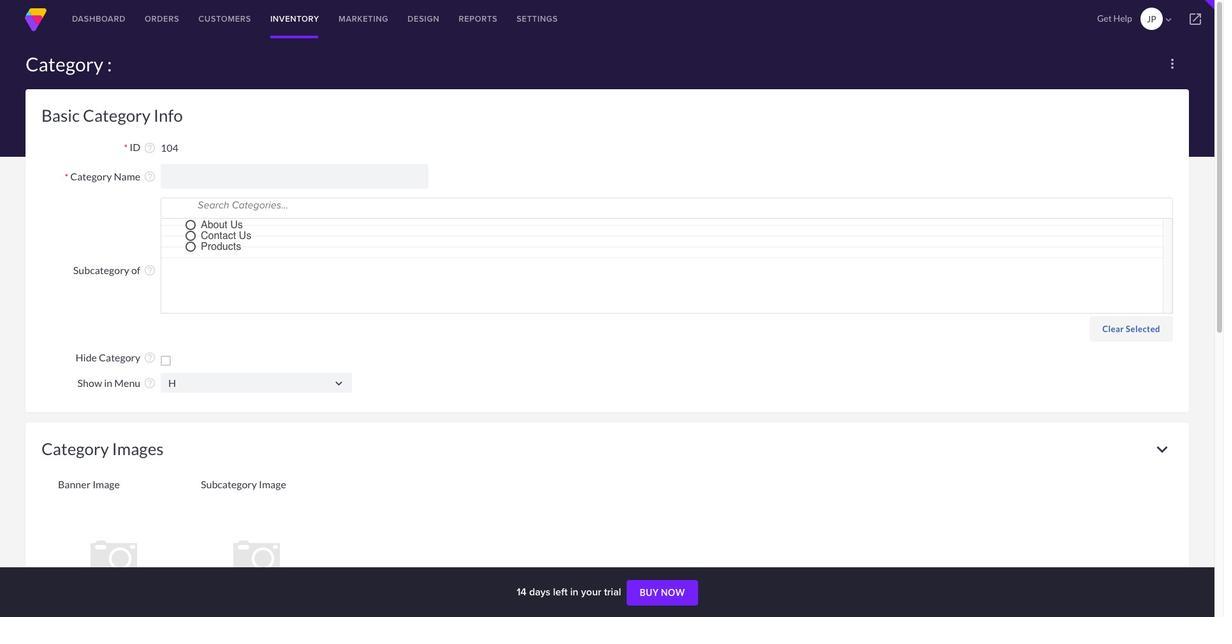 Task type: locate. For each thing, give the bounding box(es) containing it.
* left id
[[124, 142, 128, 153]]

0 horizontal spatial image
[[93, 478, 120, 490]]

trial
[[604, 585, 621, 600]]

us
[[230, 219, 243, 231], [239, 230, 251, 242]]

1 image from the left
[[93, 478, 120, 490]]

help
[[1114, 13, 1133, 24]]

help_outline inside subcategory of help_outline
[[144, 264, 156, 277]]

subcategory
[[73, 264, 129, 276], [201, 478, 257, 490]]

5 help_outline from the top
[[144, 377, 156, 390]]

banner image
[[58, 478, 120, 490]]

help_outline right name at left top
[[144, 171, 156, 183]]

hide
[[76, 352, 97, 364]]

* inside * id help_outline 104
[[124, 142, 128, 153]]

category up show in menu help_outline
[[99, 352, 140, 364]]

show
[[78, 377, 102, 389]]

help_outline right menu
[[144, 377, 156, 390]]

products
[[201, 241, 241, 252]]

reports
[[459, 13, 498, 25]]

settings
[[517, 13, 558, 25]]

customers
[[199, 13, 251, 25]]

clear
[[1103, 324, 1124, 334]]

None text field
[[161, 164, 429, 189], [187, 198, 316, 212], [161, 373, 352, 393], [161, 164, 429, 189], [187, 198, 316, 212], [161, 373, 352, 393]]

1 help_outline from the top
[[144, 141, 156, 154]]

more_vert
[[1165, 56, 1181, 71]]

left
[[553, 585, 568, 600]]

category left :
[[26, 52, 103, 75]]

2 help_outline from the top
[[144, 171, 156, 183]]

* for name
[[65, 172, 68, 183]]

0 vertical spatial subcategory
[[73, 264, 129, 276]]

0 vertical spatial *
[[124, 142, 128, 153]]


[[1163, 14, 1175, 25]]

about us
[[201, 219, 243, 231]]

0 vertical spatial in
[[104, 377, 112, 389]]

1 horizontal spatial subcategory
[[201, 478, 257, 490]]

more_vert button
[[1160, 51, 1186, 77]]

1 horizontal spatial *
[[124, 142, 128, 153]]

0 horizontal spatial in
[[104, 377, 112, 389]]

category left name at left top
[[70, 170, 112, 183]]

get
[[1098, 13, 1112, 24]]

* left name at left top
[[65, 172, 68, 183]]

3 help_outline from the top
[[144, 264, 156, 277]]

of
[[131, 264, 140, 276]]

us right contact
[[239, 230, 251, 242]]

help_outline inside hide category help_outline
[[144, 352, 156, 364]]


[[1188, 11, 1203, 27]]

now
[[661, 587, 685, 598]]

* inside '* category name help_outline'
[[65, 172, 68, 183]]

2 image from the left
[[259, 478, 286, 490]]

help_outline for subcategory of help_outline
[[144, 264, 156, 277]]

name
[[114, 170, 140, 183]]

menu
[[114, 377, 140, 389]]

0 horizontal spatial subcategory
[[73, 264, 129, 276]]

us for about us
[[230, 219, 243, 231]]


[[332, 377, 346, 390]]

clear selected link
[[1090, 316, 1174, 342]]

help_outline right id
[[144, 141, 156, 154]]

info
[[154, 105, 183, 126]]

buy
[[640, 587, 659, 598]]

category images
[[41, 439, 164, 459]]

14 days left in your trial
[[517, 585, 624, 600]]

* id help_outline 104
[[124, 141, 178, 154]]

category up banner
[[41, 439, 109, 459]]

help_outline inside show in menu help_outline
[[144, 377, 156, 390]]

category inside hide category help_outline
[[99, 352, 140, 364]]

1 vertical spatial *
[[65, 172, 68, 183]]

help_outline inside * id help_outline 104
[[144, 141, 156, 154]]

subcategory inside subcategory of help_outline
[[73, 264, 129, 276]]

0 horizontal spatial *
[[65, 172, 68, 183]]

contact
[[201, 230, 236, 242]]

subcategory image
[[201, 478, 286, 490]]

1 vertical spatial subcategory
[[201, 478, 257, 490]]

category for basic category info
[[83, 105, 150, 126]]

category inside '* category name help_outline'
[[70, 170, 112, 183]]

images
[[112, 439, 164, 459]]

in
[[104, 377, 112, 389], [570, 585, 579, 600]]

image for subcategory image
[[259, 478, 286, 490]]

inventory
[[270, 13, 320, 25]]

in right left
[[570, 585, 579, 600]]

show in menu help_outline
[[78, 377, 156, 390]]

104
[[161, 142, 178, 154]]

category up id
[[83, 105, 150, 126]]

1 horizontal spatial image
[[259, 478, 286, 490]]

help_outline
[[144, 141, 156, 154], [144, 171, 156, 183], [144, 264, 156, 277], [144, 352, 156, 364], [144, 377, 156, 390]]

image
[[93, 478, 120, 490], [259, 478, 286, 490]]

jp
[[1147, 13, 1157, 24]]

help_outline up show in menu help_outline
[[144, 352, 156, 364]]

category
[[26, 52, 103, 75], [83, 105, 150, 126], [70, 170, 112, 183], [99, 352, 140, 364], [41, 439, 109, 459]]

in inside show in menu help_outline
[[104, 377, 112, 389]]

expand_more
[[1152, 439, 1174, 460]]

us right about
[[230, 219, 243, 231]]

4 help_outline from the top
[[144, 352, 156, 364]]

us for contact us
[[239, 230, 251, 242]]

*
[[124, 142, 128, 153], [65, 172, 68, 183]]

orders
[[145, 13, 179, 25]]

help_outline for * id help_outline 104
[[144, 141, 156, 154]]

basic category info
[[41, 105, 183, 126]]

1 horizontal spatial in
[[570, 585, 579, 600]]

help_outline right the of
[[144, 264, 156, 277]]

in right show
[[104, 377, 112, 389]]



Task type: describe. For each thing, give the bounding box(es) containing it.
buy now link
[[627, 580, 698, 606]]

subcategory for subcategory of help_outline
[[73, 264, 129, 276]]

get help
[[1098, 13, 1133, 24]]

selected
[[1126, 324, 1161, 334]]

buy now
[[640, 587, 685, 598]]

marketing
[[339, 13, 389, 25]]

image for banner image
[[93, 478, 120, 490]]

about
[[201, 219, 228, 231]]

14
[[517, 585, 527, 600]]

category :
[[26, 52, 112, 75]]

* for help_outline
[[124, 142, 128, 153]]

banner
[[58, 478, 91, 490]]

dashboard
[[72, 13, 126, 25]]

days
[[529, 585, 551, 600]]

design
[[408, 13, 440, 25]]

:
[[107, 52, 112, 75]]

help_outline inside '* category name help_outline'
[[144, 171, 156, 183]]

id
[[130, 141, 140, 153]]

category for hide category help_outline
[[99, 352, 140, 364]]

contact us
[[201, 230, 251, 242]]

basic
[[41, 105, 80, 126]]

hide category help_outline
[[76, 352, 156, 364]]

clear selected
[[1103, 324, 1161, 334]]

subcategory of help_outline
[[73, 264, 156, 277]]

help_outline for hide category help_outline
[[144, 352, 156, 364]]

subcategory for subcategory image
[[201, 478, 257, 490]]

 link
[[1177, 0, 1215, 38]]

* category name help_outline
[[65, 170, 156, 183]]

1 vertical spatial in
[[570, 585, 579, 600]]

category for * category name help_outline
[[70, 170, 112, 183]]

your
[[581, 585, 602, 600]]

dashboard link
[[63, 0, 135, 38]]



Task type: vqa. For each thing, say whether or not it's contained in the screenshot.
Us corresponding to About Us
yes



